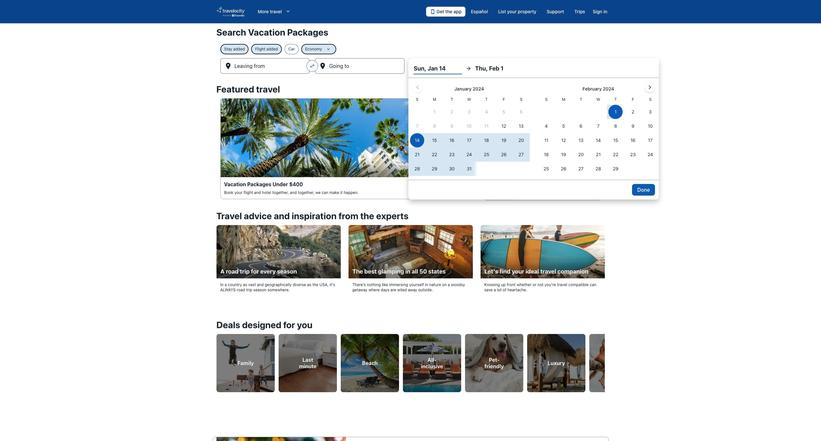 Task type: describe. For each thing, give the bounding box(es) containing it.
featured travel region
[[213, 80, 609, 207]]

travelocity logo image
[[216, 6, 245, 17]]

next month image
[[646, 84, 654, 91]]

download the app button image
[[430, 9, 435, 14]]

travel advice and inspiration from the experts region
[[213, 207, 609, 305]]

swap origin and destination values image
[[310, 63, 315, 69]]



Task type: locate. For each thing, give the bounding box(es) containing it.
main content
[[0, 23, 821, 442]]

previous image
[[213, 358, 220, 365]]

previous month image
[[414, 84, 422, 91]]

next image
[[601, 358, 609, 365]]



